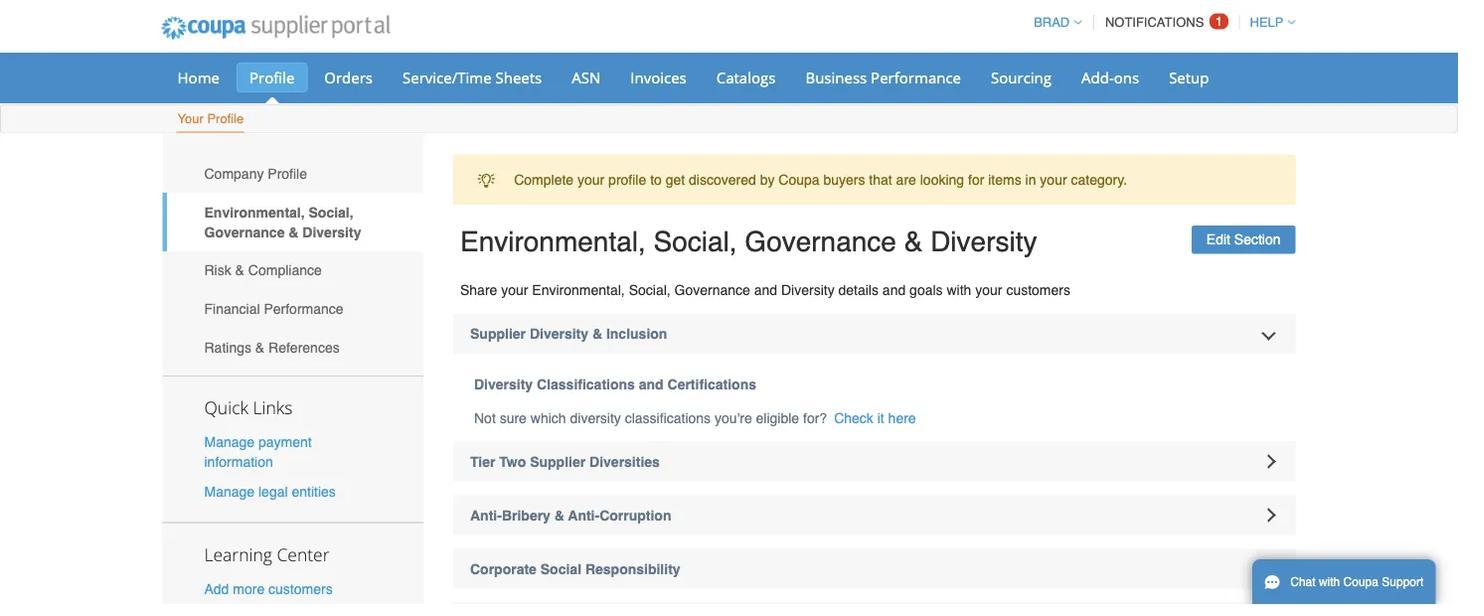Task type: vqa. For each thing, say whether or not it's contained in the screenshot.
the company profile 'link'
yes



Task type: describe. For each thing, give the bounding box(es) containing it.
social
[[541, 561, 582, 577]]

supplier inside dropdown button
[[470, 326, 526, 341]]

diversity up 'risk & compliance' link at the top left of the page
[[303, 224, 361, 240]]

diversity left details
[[781, 282, 835, 298]]

your right goals
[[975, 282, 1003, 298]]

& up goals
[[904, 226, 923, 258]]

tier two supplier diversities heading
[[453, 442, 1296, 482]]

catalogs link
[[704, 63, 789, 92]]

manage payment information link
[[204, 435, 312, 470]]

0 horizontal spatial with
[[947, 282, 972, 298]]

governance up risk & compliance
[[204, 224, 285, 240]]

notifications
[[1105, 15, 1204, 30]]

corporate
[[470, 561, 537, 577]]

diversity inside dropdown button
[[530, 326, 589, 341]]

to
[[650, 172, 662, 188]]

coupa supplier portal image
[[148, 3, 404, 53]]

& right bribery
[[554, 508, 565, 523]]

profile link
[[237, 63, 307, 92]]

in
[[1025, 172, 1036, 188]]

company profile link
[[163, 155, 423, 193]]

anti-bribery & anti-corruption button
[[453, 496, 1296, 535]]

two
[[499, 454, 526, 470]]

entities
[[292, 484, 336, 499]]

by
[[760, 172, 775, 188]]

service/time sheets
[[403, 67, 542, 87]]

add-ons link
[[1069, 63, 1152, 92]]

tier two supplier diversities button
[[453, 442, 1296, 482]]

corporate social responsibility heading
[[453, 549, 1296, 589]]

environmental, inside environmental, social, governance & diversity
[[204, 204, 305, 220]]

legal
[[258, 484, 288, 499]]

share
[[460, 282, 497, 298]]

corporate social responsibility
[[470, 561, 681, 577]]

diversity down for
[[931, 226, 1037, 258]]

1 anti- from the left
[[470, 508, 502, 523]]

1 horizontal spatial and
[[754, 282, 777, 298]]

diversity classifications and certifications
[[474, 376, 757, 392]]

service/time sheets link
[[390, 63, 555, 92]]

risk & compliance
[[204, 263, 322, 278]]

setup
[[1169, 67, 1209, 87]]

coupa inside button
[[1344, 576, 1379, 590]]

links
[[253, 396, 293, 420]]

items
[[988, 172, 1022, 188]]

service/time
[[403, 67, 492, 87]]

manage payment information
[[204, 435, 312, 470]]

supplier inside dropdown button
[[530, 454, 586, 470]]

quick links
[[204, 396, 293, 420]]

chat
[[1291, 576, 1316, 590]]

0 horizontal spatial and
[[639, 376, 664, 392]]

compliance
[[248, 263, 322, 278]]

corporate social responsibility button
[[453, 549, 1296, 589]]

manage legal entities link
[[204, 484, 336, 499]]

profile
[[609, 172, 646, 188]]

sourcing link
[[978, 63, 1065, 92]]

environmental, social, governance & diversity link
[[163, 193, 423, 251]]

add more customers link
[[204, 581, 333, 597]]

& right ratings
[[255, 339, 265, 355]]

edit section link
[[1192, 226, 1296, 254]]

supplier diversity & inclusion heading
[[453, 314, 1296, 353]]

which
[[531, 410, 566, 426]]

your right in
[[1040, 172, 1067, 188]]

profile for your profile
[[207, 111, 244, 126]]

1 vertical spatial environmental,
[[460, 226, 646, 258]]

responsibility
[[585, 561, 681, 577]]

1
[[1216, 14, 1223, 29]]

ratings
[[204, 339, 251, 355]]

help link
[[1241, 15, 1296, 30]]

manage for manage payment information
[[204, 435, 255, 450]]

financial performance
[[204, 301, 344, 317]]

add more customers
[[204, 581, 333, 597]]

classifications
[[625, 410, 711, 426]]

orders link
[[311, 63, 386, 92]]

edit
[[1207, 232, 1231, 248]]

diversities
[[590, 454, 660, 470]]

risk & compliance link
[[163, 251, 423, 290]]

get
[[666, 172, 685, 188]]

certifications
[[668, 376, 757, 392]]

section
[[1234, 232, 1281, 248]]

& left inclusion
[[592, 326, 602, 341]]

complete your profile to get discovered by coupa buyers that are looking for items in your category. alert
[[453, 155, 1296, 205]]

& up 'risk & compliance' link at the top left of the page
[[289, 224, 299, 240]]

performance for financial performance
[[264, 301, 344, 317]]

1 vertical spatial social,
[[654, 226, 737, 258]]

quick
[[204, 396, 248, 420]]

center
[[277, 543, 330, 566]]

payment
[[258, 435, 312, 450]]

diversity
[[570, 410, 621, 426]]

sourcing
[[991, 67, 1052, 87]]

references
[[268, 339, 340, 355]]

not
[[474, 410, 496, 426]]

that
[[869, 172, 892, 188]]

orders
[[324, 67, 373, 87]]

here
[[888, 410, 916, 426]]

anti-bribery & anti-corruption
[[470, 508, 671, 523]]

for
[[968, 172, 985, 188]]

add-ons
[[1082, 67, 1139, 87]]

chat with coupa support
[[1291, 576, 1424, 590]]

brad
[[1034, 15, 1070, 30]]



Task type: locate. For each thing, give the bounding box(es) containing it.
supplier diversity & inclusion
[[470, 326, 667, 341]]

1 vertical spatial customers
[[268, 581, 333, 597]]

anti-bribery & anti-corruption heading
[[453, 496, 1296, 535]]

social, up inclusion
[[629, 282, 671, 298]]

2 vertical spatial environmental,
[[532, 282, 625, 298]]

diversity
[[303, 224, 361, 240], [931, 226, 1037, 258], [781, 282, 835, 298], [530, 326, 589, 341], [474, 376, 533, 392]]

1 horizontal spatial with
[[1319, 576, 1340, 590]]

complete
[[514, 172, 574, 188]]

0 vertical spatial profile
[[250, 67, 295, 87]]

catalogs
[[716, 67, 776, 87]]

it
[[878, 410, 884, 426]]

invoices link
[[618, 63, 700, 92]]

invoices
[[631, 67, 687, 87]]

environmental, down complete
[[460, 226, 646, 258]]

1 horizontal spatial supplier
[[530, 454, 586, 470]]

learning
[[204, 543, 272, 566]]

manage up information
[[204, 435, 255, 450]]

environmental, social, governance & diversity up the compliance
[[204, 204, 361, 240]]

1 horizontal spatial customers
[[1006, 282, 1071, 298]]

manage down information
[[204, 484, 255, 499]]

manage for manage legal entities
[[204, 484, 255, 499]]

1 vertical spatial manage
[[204, 484, 255, 499]]

notifications 1
[[1105, 14, 1223, 30]]

profile right 'your'
[[207, 111, 244, 126]]

for?
[[803, 410, 827, 426]]

brad link
[[1025, 15, 1082, 30]]

coupa right by
[[779, 172, 820, 188]]

coupa inside alert
[[779, 172, 820, 188]]

anti-
[[470, 508, 502, 523], [568, 508, 600, 523]]

and left details
[[754, 282, 777, 298]]

1 vertical spatial supplier
[[530, 454, 586, 470]]

edit section
[[1207, 232, 1281, 248]]

your left the profile
[[578, 172, 605, 188]]

looking
[[920, 172, 964, 188]]

environmental, social, governance & diversity up "share your environmental, social, governance and diversity details and goals with your customers"
[[460, 226, 1037, 258]]

0 vertical spatial manage
[[204, 435, 255, 450]]

sheets
[[496, 67, 542, 87]]

performance right business
[[871, 67, 961, 87]]

supplier diversity & inclusion button
[[453, 314, 1296, 353]]

2 horizontal spatial and
[[883, 282, 906, 298]]

check it here link
[[834, 408, 916, 428]]

performance
[[871, 67, 961, 87], [264, 301, 344, 317]]

and up classifications
[[639, 376, 664, 392]]

with
[[947, 282, 972, 298], [1319, 576, 1340, 590]]

inclusion
[[606, 326, 667, 341]]

ratings & references link
[[163, 328, 423, 367]]

1 horizontal spatial anti-
[[568, 508, 600, 523]]

1 vertical spatial performance
[[264, 301, 344, 317]]

1 horizontal spatial environmental, social, governance & diversity
[[460, 226, 1037, 258]]

with right goals
[[947, 282, 972, 298]]

buyers
[[824, 172, 865, 188]]

add
[[204, 581, 229, 597]]

social, down get
[[654, 226, 737, 258]]

environmental, down company profile
[[204, 204, 305, 220]]

0 vertical spatial coupa
[[779, 172, 820, 188]]

manage inside manage payment information
[[204, 435, 255, 450]]

add-
[[1082, 67, 1114, 87]]

environmental, up supplier diversity & inclusion
[[532, 282, 625, 298]]

financial
[[204, 301, 260, 317]]

0 vertical spatial supplier
[[470, 326, 526, 341]]

with inside button
[[1319, 576, 1340, 590]]

1 vertical spatial with
[[1319, 576, 1340, 590]]

0 horizontal spatial environmental, social, governance & diversity
[[204, 204, 361, 240]]

your right share
[[501, 282, 528, 298]]

profile up environmental, social, governance & diversity link on the top
[[268, 166, 307, 182]]

2 vertical spatial profile
[[268, 166, 307, 182]]

asn
[[572, 67, 601, 87]]

information
[[204, 454, 273, 470]]

discovered
[[689, 172, 756, 188]]

chat with coupa support button
[[1253, 560, 1436, 605]]

home
[[177, 67, 220, 87]]

your profile
[[177, 111, 244, 126]]

profile
[[250, 67, 295, 87], [207, 111, 244, 126], [268, 166, 307, 182]]

business performance link
[[793, 63, 974, 92]]

2 vertical spatial social,
[[629, 282, 671, 298]]

check
[[834, 410, 874, 426]]

0 vertical spatial customers
[[1006, 282, 1071, 298]]

performance up references
[[264, 301, 344, 317]]

navigation
[[1025, 3, 1296, 42]]

company
[[204, 166, 264, 182]]

0 vertical spatial performance
[[871, 67, 961, 87]]

governance
[[204, 224, 285, 240], [745, 226, 897, 258], [675, 282, 750, 298]]

your
[[578, 172, 605, 188], [1040, 172, 1067, 188], [501, 282, 528, 298], [975, 282, 1003, 298]]

business performance
[[806, 67, 961, 87]]

1 horizontal spatial performance
[[871, 67, 961, 87]]

manage legal entities
[[204, 484, 336, 499]]

more
[[233, 581, 265, 597]]

business
[[806, 67, 867, 87]]

0 vertical spatial environmental,
[[204, 204, 305, 220]]

diversity up classifications
[[530, 326, 589, 341]]

1 vertical spatial profile
[[207, 111, 244, 126]]

ratings & references
[[204, 339, 340, 355]]

manage
[[204, 435, 255, 450], [204, 484, 255, 499]]

heading
[[453, 603, 1296, 605]]

goals
[[910, 282, 943, 298]]

2 manage from the top
[[204, 484, 255, 499]]

navigation containing notifications 1
[[1025, 3, 1296, 42]]

& right the risk
[[235, 263, 245, 278]]

profile down the coupa supplier portal image
[[250, 67, 295, 87]]

learning center
[[204, 543, 330, 566]]

corruption
[[600, 508, 671, 523]]

and left goals
[[883, 282, 906, 298]]

coupa left support
[[1344, 576, 1379, 590]]

0 horizontal spatial customers
[[268, 581, 333, 597]]

0 horizontal spatial performance
[[264, 301, 344, 317]]

category.
[[1071, 172, 1127, 188]]

anti- down tier
[[470, 508, 502, 523]]

0 vertical spatial social,
[[309, 204, 354, 220]]

sure
[[500, 410, 527, 426]]

2 anti- from the left
[[568, 508, 600, 523]]

risk
[[204, 263, 231, 278]]

&
[[289, 224, 299, 240], [904, 226, 923, 258], [235, 263, 245, 278], [592, 326, 602, 341], [255, 339, 265, 355], [554, 508, 565, 523]]

your
[[177, 111, 204, 126]]

social, inside environmental, social, governance & diversity
[[309, 204, 354, 220]]

with right chat
[[1319, 576, 1340, 590]]

profile for company profile
[[268, 166, 307, 182]]

coupa
[[779, 172, 820, 188], [1344, 576, 1379, 590]]

0 horizontal spatial supplier
[[470, 326, 526, 341]]

0 vertical spatial with
[[947, 282, 972, 298]]

1 vertical spatial coupa
[[1344, 576, 1379, 590]]

anti- up corporate social responsibility
[[568, 508, 600, 523]]

help
[[1250, 15, 1284, 30]]

social, down company profile "link"
[[309, 204, 354, 220]]

1 manage from the top
[[204, 435, 255, 450]]

not sure which diversity classifications you're eligible for? check it here
[[474, 410, 916, 426]]

environmental, social, governance & diversity
[[204, 204, 361, 240], [460, 226, 1037, 258]]

profile inside "link"
[[268, 166, 307, 182]]

governance up the certifications
[[675, 282, 750, 298]]

0 horizontal spatial coupa
[[779, 172, 820, 188]]

asn link
[[559, 63, 614, 92]]

governance up details
[[745, 226, 897, 258]]

environmental,
[[204, 204, 305, 220], [460, 226, 646, 258], [532, 282, 625, 298]]

tier two supplier diversities
[[470, 454, 660, 470]]

and
[[754, 282, 777, 298], [883, 282, 906, 298], [639, 376, 664, 392]]

supplier down share
[[470, 326, 526, 341]]

supplier down which
[[530, 454, 586, 470]]

1 horizontal spatial coupa
[[1344, 576, 1379, 590]]

ons
[[1114, 67, 1139, 87]]

performance for business performance
[[871, 67, 961, 87]]

diversity up sure
[[474, 376, 533, 392]]

financial performance link
[[163, 290, 423, 328]]

your profile link
[[176, 107, 245, 133]]

0 horizontal spatial anti-
[[470, 508, 502, 523]]



